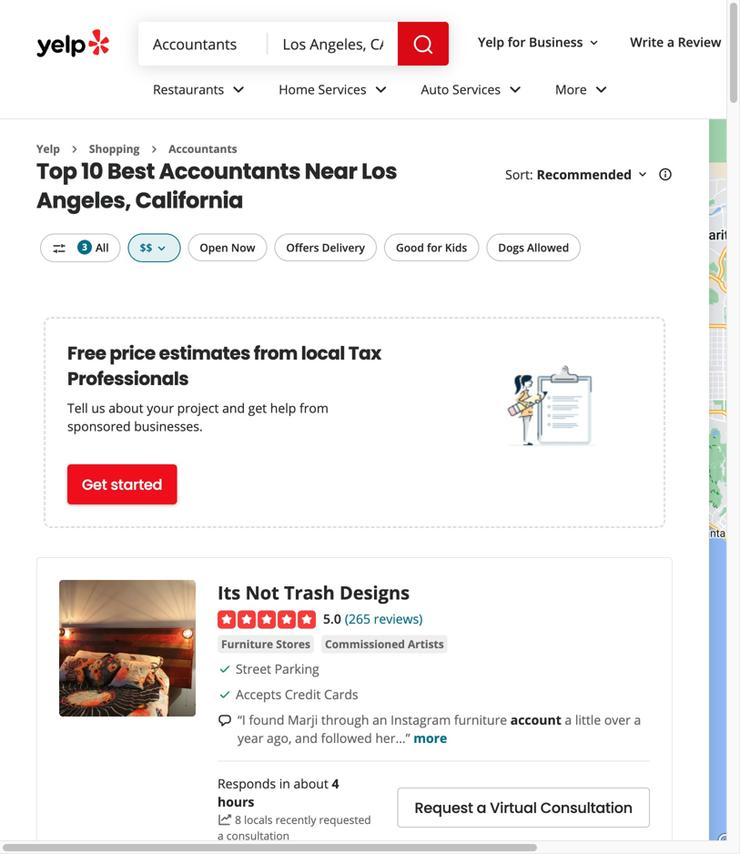 Task type: describe. For each thing, give the bounding box(es) containing it.
accepts credit cards
[[236, 686, 359, 703]]

review
[[678, 33, 722, 51]]

write
[[631, 33, 664, 51]]

its
[[218, 580, 241, 605]]

more link
[[541, 66, 628, 118]]

get started
[[82, 475, 162, 495]]

locals
[[244, 813, 273, 828]]

request a virtual consultation
[[415, 798, 633, 819]]

Find text field
[[153, 34, 254, 54]]

free price estimates from local tax professionals image
[[508, 362, 599, 453]]

16 chevron down v2 image
[[636, 167, 651, 182]]

restaurants link
[[139, 66, 264, 118]]

a inside button
[[477, 798, 487, 819]]

"i found marji through an instagram furniture account
[[238, 712, 562, 729]]

yelp link
[[36, 141, 60, 156]]

furniture
[[221, 637, 273, 652]]

good
[[396, 240, 424, 255]]

professionals
[[67, 366, 189, 392]]

24 chevron down v2 image for home services
[[370, 79, 392, 101]]

commissioned artists button
[[322, 636, 448, 654]]

5.0
[[323, 610, 342, 628]]

8 locals recently requested a consultation
[[218, 813, 371, 844]]

24 chevron down v2 image for restaurants
[[228, 79, 250, 101]]

offers delivery button
[[275, 234, 377, 261]]

yelp for business button
[[471, 26, 609, 58]]

home services link
[[264, 66, 407, 118]]

16 checkmark v2 image for accepts credit cards
[[218, 688, 232, 702]]

price
[[110, 341, 156, 366]]

over
[[605, 712, 631, 729]]

about inside free price estimates from local tax professionals tell us about your project and get help from sponsored businesses.
[[109, 399, 144, 417]]

street parking
[[236, 661, 320, 678]]

an
[[373, 712, 388, 729]]

yelp for "yelp" link
[[36, 141, 60, 156]]

(265
[[345, 610, 371, 628]]

sponsored
[[67, 418, 131, 435]]

furniture stores button
[[218, 636, 314, 654]]

los
[[362, 156, 397, 187]]

more
[[414, 730, 448, 747]]

(265 reviews)
[[345, 610, 423, 628]]

stores
[[276, 637, 311, 652]]

map region
[[508, 70, 741, 855]]

and inside a little over a year ago, and followed her..."
[[295, 730, 318, 747]]

artists
[[408, 637, 444, 652]]

offers delivery
[[287, 240, 365, 255]]

shopping
[[89, 141, 140, 156]]

recently
[[276, 813, 317, 828]]

its not trash designs image
[[59, 580, 196, 717]]

for for good
[[427, 240, 443, 255]]

0 vertical spatial from
[[254, 341, 298, 366]]

request
[[415, 798, 474, 819]]

16 chevron down v2 image for yelp for business
[[587, 35, 602, 50]]

a left little on the right
[[565, 712, 572, 729]]

top
[[36, 156, 77, 187]]

started
[[111, 475, 162, 495]]

16 filter v2 image
[[52, 241, 67, 256]]

search image
[[413, 34, 435, 56]]

5 star rating image
[[218, 611, 316, 629]]

1 horizontal spatial about
[[294, 775, 329, 793]]

auto
[[421, 81, 450, 98]]

get started button
[[67, 465, 177, 505]]

help
[[270, 399, 296, 417]]

accepts
[[236, 686, 282, 703]]

credit
[[285, 686, 321, 703]]

accountants right 16 chevron right v2 image
[[169, 141, 237, 156]]

followed
[[321, 730, 372, 747]]

little
[[576, 712, 602, 729]]

restaurants
[[153, 81, 224, 98]]

request a virtual consultation button
[[398, 788, 651, 828]]

free
[[67, 341, 106, 366]]

her..."
[[376, 730, 411, 747]]

yelp for yelp for business
[[478, 33, 505, 51]]

services for auto services
[[453, 81, 501, 98]]

yelp for business
[[478, 33, 584, 51]]

write a review link
[[624, 26, 729, 58]]

us
[[91, 399, 105, 417]]

near
[[305, 156, 358, 187]]

shopping link
[[89, 141, 140, 156]]

24 chevron down v2 image for auto services
[[505, 79, 527, 101]]

commissioned artists
[[325, 637, 444, 652]]

for for yelp
[[508, 33, 526, 51]]

tax
[[349, 341, 382, 366]]



Task type: vqa. For each thing, say whether or not it's contained in the screenshot.
More link
yes



Task type: locate. For each thing, give the bounding box(es) containing it.
1 horizontal spatial 16 chevron down v2 image
[[587, 35, 602, 50]]

0 vertical spatial for
[[508, 33, 526, 51]]

designs
[[340, 580, 410, 605]]

yelp left 16 chevron right v2 icon
[[36, 141, 60, 156]]

1 services from the left
[[319, 81, 367, 98]]

filters group
[[36, 234, 585, 262]]

24 chevron down v2 image for more
[[591, 79, 613, 101]]

services inside 'link'
[[319, 81, 367, 98]]

0 horizontal spatial yelp
[[36, 141, 60, 156]]

0 horizontal spatial and
[[222, 399, 245, 417]]

offers
[[287, 240, 319, 255]]

1 16 checkmark v2 image from the top
[[218, 662, 232, 677]]

project
[[177, 399, 219, 417]]

services
[[319, 81, 367, 98], [453, 81, 501, 98]]

google image
[[714, 831, 741, 855]]

consultation
[[227, 829, 290, 844]]

consultation
[[541, 798, 633, 819]]

16 chevron down v2 image for $$
[[154, 241, 169, 256]]

business categories element
[[139, 66, 741, 118]]

and left get
[[222, 399, 245, 417]]

24 chevron down v2 image right "restaurants"
[[228, 79, 250, 101]]

a right write
[[668, 33, 675, 51]]

none field find
[[153, 34, 254, 54]]

16 checkmark v2 image left the street
[[218, 662, 232, 677]]

a right over
[[635, 712, 642, 729]]

0 horizontal spatial 16 chevron down v2 image
[[154, 241, 169, 256]]

2 services from the left
[[453, 81, 501, 98]]

16 chevron down v2 image right $$
[[154, 241, 169, 256]]

for inside good for kids button
[[427, 240, 443, 255]]

2 16 checkmark v2 image from the top
[[218, 688, 232, 702]]

recommended button
[[537, 166, 651, 183]]

businesses.
[[134, 418, 203, 435]]

more
[[556, 81, 587, 98]]

california
[[135, 185, 243, 216]]

kids
[[446, 240, 468, 255]]

from right 'help'
[[300, 399, 329, 417]]

16 checkmark v2 image up 16 speech v2 icon
[[218, 688, 232, 702]]

0 vertical spatial yelp
[[478, 33, 505, 51]]

trash
[[284, 580, 335, 605]]

1 horizontal spatial and
[[295, 730, 318, 747]]

free price estimates from local tax professionals tell us about your project and get help from sponsored businesses.
[[67, 341, 382, 435]]

24 chevron down v2 image down yelp for business
[[505, 79, 527, 101]]

for
[[508, 33, 526, 51], [427, 240, 443, 255]]

services right home
[[319, 81, 367, 98]]

16 chevron right v2 image
[[147, 142, 162, 157]]

recommended
[[537, 166, 632, 183]]

0 vertical spatial 16 checkmark v2 image
[[218, 662, 232, 677]]

get
[[82, 475, 107, 495]]

for left the business
[[508, 33, 526, 51]]

in
[[279, 775, 291, 793]]

24 chevron down v2 image inside auto services link
[[505, 79, 527, 101]]

parking
[[275, 661, 320, 678]]

8
[[235, 813, 241, 828]]

angeles,
[[36, 185, 131, 216]]

0 horizontal spatial none field
[[153, 34, 254, 54]]

1 none field from the left
[[153, 34, 254, 54]]

accountants inside top 10 best accountants near los angeles, california
[[159, 156, 301, 187]]

1 horizontal spatial for
[[508, 33, 526, 51]]

instagram
[[391, 712, 451, 729]]

local
[[301, 341, 345, 366]]

furniture stores link
[[218, 636, 314, 654]]

its not trash designs
[[218, 580, 410, 605]]

2 24 chevron down v2 image from the left
[[370, 79, 392, 101]]

24 chevron down v2 image right the more
[[591, 79, 613, 101]]

none field up home services
[[283, 34, 384, 54]]

0 horizontal spatial for
[[427, 240, 443, 255]]

a inside 8 locals recently requested a consultation
[[218, 829, 224, 844]]

4
[[332, 775, 339, 793]]

1 24 chevron down v2 image from the left
[[228, 79, 250, 101]]

hours
[[218, 794, 255, 811]]

16 info v2 image
[[659, 167, 673, 182]]

0 horizontal spatial services
[[319, 81, 367, 98]]

dogs allowed button
[[487, 234, 582, 261]]

16 trending v2 image
[[218, 813, 232, 828]]

cards
[[324, 686, 359, 703]]

account
[[511, 712, 562, 729]]

responds
[[218, 775, 276, 793]]

and
[[222, 399, 245, 417], [295, 730, 318, 747]]

1 vertical spatial from
[[300, 399, 329, 417]]

16 chevron down v2 image inside $$ popup button
[[154, 241, 169, 256]]

16 chevron down v2 image inside yelp for business button
[[587, 35, 602, 50]]

1 horizontal spatial from
[[300, 399, 329, 417]]

auto services link
[[407, 66, 541, 118]]

found
[[249, 712, 285, 729]]

through
[[322, 712, 369, 729]]

more link
[[414, 730, 448, 747]]

None search field
[[139, 22, 453, 66]]

business
[[529, 33, 584, 51]]

4 hours
[[218, 775, 339, 811]]

year
[[238, 730, 264, 747]]

1 vertical spatial and
[[295, 730, 318, 747]]

good for kids button
[[385, 234, 480, 261]]

a down 16 trending v2 image
[[218, 829, 224, 844]]

best
[[107, 156, 155, 187]]

services right auto
[[453, 81, 501, 98]]

24 chevron down v2 image inside home services 'link'
[[370, 79, 392, 101]]

yelp up auto services link on the right of page
[[478, 33, 505, 51]]

estimates
[[159, 341, 251, 366]]

yelp inside button
[[478, 33, 505, 51]]

marji
[[288, 712, 318, 729]]

24 chevron down v2 image inside more link
[[591, 79, 613, 101]]

3
[[82, 241, 87, 253]]

about left 4
[[294, 775, 329, 793]]

3 24 chevron down v2 image from the left
[[505, 79, 527, 101]]

0 vertical spatial and
[[222, 399, 245, 417]]

a little over a year ago, and followed her..."
[[238, 712, 642, 747]]

for left kids
[[427, 240, 443, 255]]

2 none field from the left
[[283, 34, 384, 54]]

street
[[236, 661, 272, 678]]

home services
[[279, 81, 367, 98]]

1 horizontal spatial yelp
[[478, 33, 505, 51]]

10
[[81, 156, 103, 187]]

reviews)
[[374, 610, 423, 628]]

24 chevron down v2 image
[[228, 79, 250, 101], [370, 79, 392, 101], [505, 79, 527, 101], [591, 79, 613, 101]]

16 chevron right v2 image
[[67, 142, 82, 157]]

and down the marji
[[295, 730, 318, 747]]

furniture
[[455, 712, 508, 729]]

about right us on the top left
[[109, 399, 144, 417]]

accountants up the open now
[[159, 156, 301, 187]]

open now button
[[188, 234, 267, 261]]

top 10 best accountants near los angeles, california
[[36, 156, 397, 216]]

1 vertical spatial for
[[427, 240, 443, 255]]

good for kids
[[396, 240, 468, 255]]

not
[[246, 580, 280, 605]]

from left local
[[254, 341, 298, 366]]

get
[[248, 399, 267, 417]]

dogs allowed
[[499, 240, 570, 255]]

16 speech v2 image
[[218, 714, 232, 728]]

requested
[[319, 813, 371, 828]]

1 vertical spatial yelp
[[36, 141, 60, 156]]

16 chevron down v2 image
[[587, 35, 602, 50], [154, 241, 169, 256]]

commissioned artists link
[[322, 636, 448, 654]]

0 vertical spatial 16 chevron down v2 image
[[587, 35, 602, 50]]

open
[[200, 240, 229, 255]]

0 vertical spatial about
[[109, 399, 144, 417]]

(265 reviews) link
[[345, 609, 423, 628]]

write a review
[[631, 33, 722, 51]]

sort:
[[506, 166, 534, 183]]

0 horizontal spatial from
[[254, 341, 298, 366]]

0 horizontal spatial about
[[109, 399, 144, 417]]

Near text field
[[283, 34, 384, 54]]

responds in about
[[218, 775, 332, 793]]

24 chevron down v2 image inside the restaurants link
[[228, 79, 250, 101]]

16 chevron down v2 image right the business
[[587, 35, 602, 50]]

24 chevron down v2 image left auto
[[370, 79, 392, 101]]

delivery
[[322, 240, 365, 255]]

services for home services
[[319, 81, 367, 98]]

none field near
[[283, 34, 384, 54]]

3 all
[[82, 240, 109, 255]]

4 24 chevron down v2 image from the left
[[591, 79, 613, 101]]

1 vertical spatial about
[[294, 775, 329, 793]]

a
[[668, 33, 675, 51], [565, 712, 572, 729], [635, 712, 642, 729], [477, 798, 487, 819], [218, 829, 224, 844]]

a left virtual
[[477, 798, 487, 819]]

None field
[[153, 34, 254, 54], [283, 34, 384, 54]]

and inside free price estimates from local tax professionals tell us about your project and get help from sponsored businesses.
[[222, 399, 245, 417]]

1 vertical spatial 16 chevron down v2 image
[[154, 241, 169, 256]]

"i
[[238, 712, 246, 729]]

allowed
[[528, 240, 570, 255]]

1 vertical spatial 16 checkmark v2 image
[[218, 688, 232, 702]]

1 horizontal spatial services
[[453, 81, 501, 98]]

1 horizontal spatial none field
[[283, 34, 384, 54]]

for inside yelp for business button
[[508, 33, 526, 51]]

its not trash designs link
[[218, 580, 410, 605]]

16 checkmark v2 image for street parking
[[218, 662, 232, 677]]

16 checkmark v2 image
[[218, 662, 232, 677], [218, 688, 232, 702]]

none field up "restaurants"
[[153, 34, 254, 54]]

now
[[231, 240, 256, 255]]



